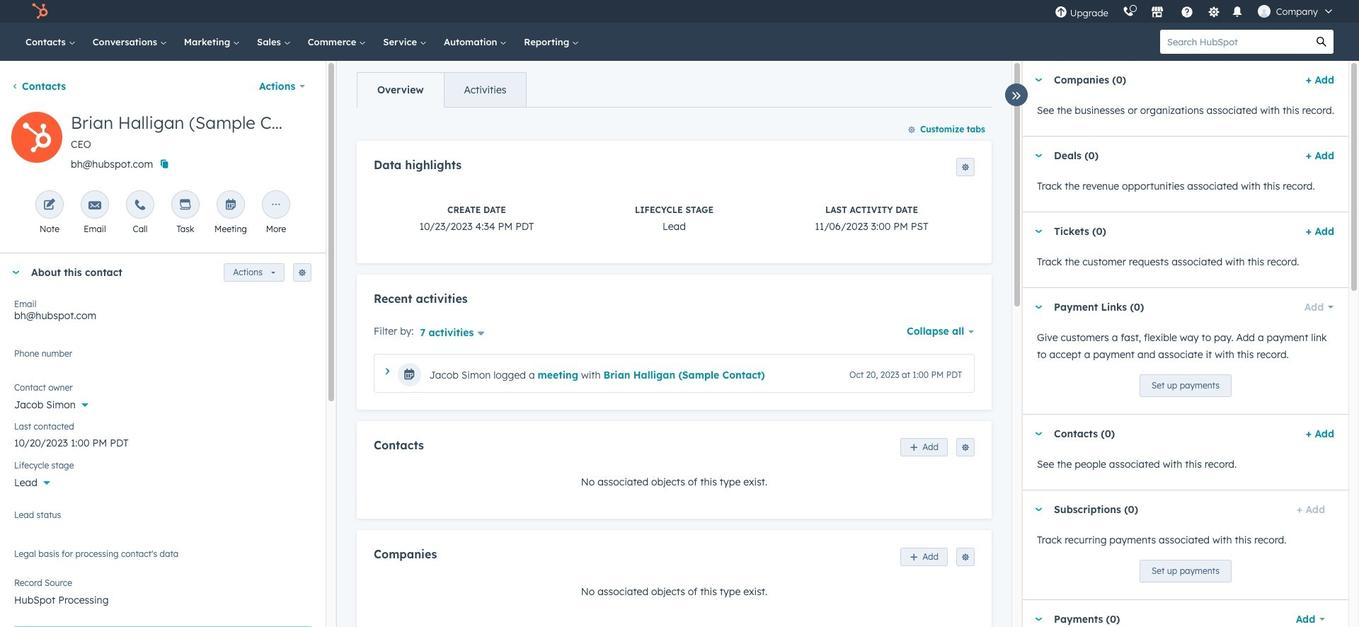 Task type: describe. For each thing, give the bounding box(es) containing it.
jacob simon image
[[1258, 5, 1271, 18]]

meeting image
[[224, 199, 237, 212]]

email image
[[88, 199, 101, 212]]

call image
[[134, 199, 147, 212]]

Search HubSpot search field
[[1160, 30, 1310, 54]]

task image
[[179, 199, 192, 212]]



Task type: locate. For each thing, give the bounding box(es) containing it.
caret image
[[1034, 78, 1043, 82], [1034, 154, 1043, 158], [386, 368, 389, 375]]

marketplaces image
[[1151, 6, 1164, 19]]

2 vertical spatial caret image
[[386, 368, 389, 375]]

alert
[[14, 627, 311, 627]]

-- text field
[[14, 430, 311, 452]]

more image
[[270, 199, 282, 212]]

0 vertical spatial caret image
[[1034, 78, 1043, 82]]

caret image
[[1034, 230, 1043, 233], [11, 271, 20, 274], [1034, 305, 1043, 309], [1034, 432, 1043, 436], [1034, 508, 1043, 511], [1034, 618, 1043, 621]]

1 vertical spatial caret image
[[1034, 154, 1043, 158]]

navigation
[[357, 72, 527, 108]]

manage card settings image
[[298, 269, 307, 278]]

note image
[[43, 199, 56, 212]]

None text field
[[14, 346, 311, 374]]

menu
[[1048, 0, 1342, 23]]



Task type: vqa. For each thing, say whether or not it's contained in the screenshot.
the Note image on the top of page
yes



